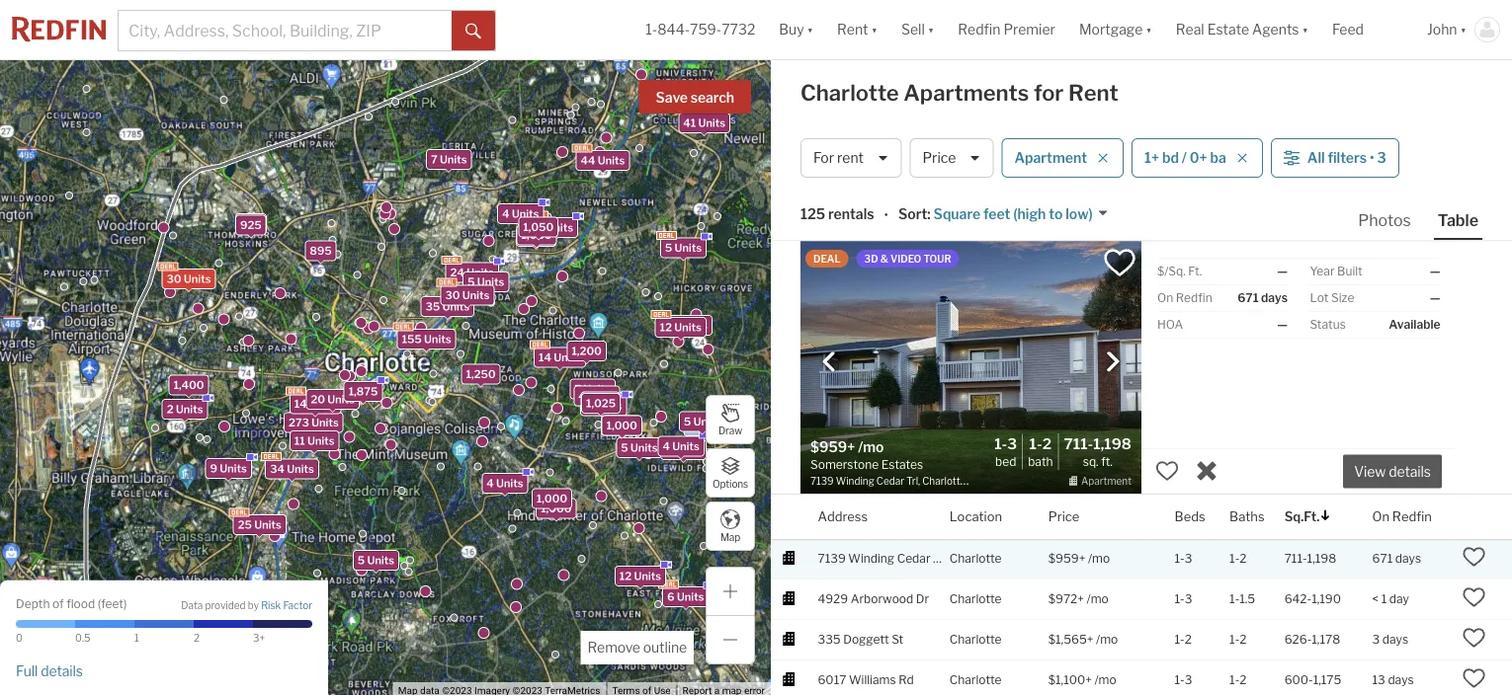 Task type: locate. For each thing, give the bounding box(es) containing it.
3 inside button
[[1377, 150, 1386, 166]]

0 horizontal spatial 1
[[134, 633, 139, 645]]

1- left 600-
[[1229, 674, 1240, 688]]

12
[[660, 321, 672, 334], [619, 570, 632, 583]]

▾
[[807, 21, 813, 38], [871, 21, 878, 38], [928, 21, 934, 38], [1146, 21, 1152, 38], [1302, 21, 1308, 38], [1460, 21, 1467, 38]]

buy ▾ button
[[767, 0, 825, 59]]

0 vertical spatial feet
[[983, 206, 1010, 223]]

details inside 'link'
[[1389, 464, 1431, 481]]

0 vertical spatial 671
[[1237, 291, 1259, 305]]

1 vertical spatial price button
[[1048, 495, 1080, 539]]

location
[[949, 509, 1002, 525]]

redfin left the 'premier'
[[958, 21, 1000, 38]]

$959+
[[1048, 552, 1085, 566]]

1 vertical spatial rent
[[1068, 80, 1118, 106]]

• inside button
[[1370, 150, 1374, 166]]

0
[[16, 633, 23, 645]]

13 days
[[1372, 674, 1414, 688]]

1 vertical spatial 14
[[294, 398, 307, 410]]

charlotte down rent ▾ dropdown button
[[800, 80, 899, 106]]

price up $959+
[[1048, 509, 1080, 525]]

0 vertical spatial 711-
[[1064, 435, 1093, 453]]

on redfin
[[1157, 291, 1212, 305], [1372, 509, 1432, 525]]

▾ for john ▾
[[1460, 21, 1467, 38]]

671 days left "lot"
[[1237, 291, 1288, 305]]

1 horizontal spatial 30 units
[[445, 289, 490, 302]]

0 vertical spatial rent
[[837, 21, 868, 38]]

0 vertical spatial 1,198
[[1093, 435, 1132, 453]]

711- up "642-"
[[1284, 552, 1307, 566]]

next button image
[[1103, 352, 1123, 372]]

map button
[[706, 502, 755, 551]]

flood
[[66, 597, 95, 612]]

0 horizontal spatial redfin
[[958, 21, 1000, 38]]

baths
[[1229, 509, 1265, 525]]

1 right the <
[[1381, 593, 1387, 607]]

size
[[1331, 291, 1354, 305]]

1 vertical spatial redfin
[[1176, 291, 1212, 305]]

642-
[[1284, 593, 1312, 607]]

0 vertical spatial 14
[[539, 351, 551, 364]]

on up "hoa" on the top right of the page
[[1157, 291, 1173, 305]]

redfin down view details
[[1392, 509, 1432, 525]]

0 horizontal spatial price button
[[910, 138, 994, 178]]

1- down 1-1.5
[[1229, 633, 1240, 647]]

map
[[720, 532, 740, 544]]

1 right 0.5 at bottom left
[[134, 633, 139, 645]]

hoa
[[1157, 318, 1183, 332]]

charlotte right dr
[[949, 593, 1002, 607]]

0 vertical spatial 1-3
[[1175, 552, 1192, 566]]

1 vertical spatial feet
[[101, 597, 124, 612]]

2
[[167, 403, 174, 416], [1042, 435, 1052, 453], [1240, 552, 1247, 566], [194, 633, 200, 645], [1185, 633, 1192, 647], [1240, 633, 1247, 647], [1240, 674, 1247, 688]]

days up 13 days
[[1382, 633, 1408, 647]]

days for 711-1,198
[[1395, 552, 1421, 566]]

44 units
[[581, 154, 625, 167]]

125
[[800, 206, 825, 223]]

cedar
[[897, 552, 930, 566]]

2 horizontal spatial 7 units
[[688, 420, 724, 433]]

for
[[1034, 80, 1064, 106]]

data provided by risk factor
[[181, 600, 312, 611]]

apartments
[[903, 80, 1029, 106]]

redfin premier button
[[946, 0, 1067, 59]]

• left sort
[[884, 207, 888, 224]]

charlotte for 6017 williams rd
[[949, 674, 1002, 688]]

mortgage ▾ button
[[1079, 0, 1152, 59]]

/mo right the $1,565+
[[1096, 633, 1118, 647]]

charlotte right rd
[[949, 674, 1002, 688]]

1 horizontal spatial 1
[[1381, 593, 1387, 607]]

0 horizontal spatial 30
[[167, 273, 181, 285]]

1 vertical spatial details
[[41, 663, 83, 680]]

1,175
[[1313, 674, 1341, 688]]

1 horizontal spatial 711-
[[1284, 552, 1307, 566]]

table
[[1438, 210, 1478, 230]]

711- for 711-1,198
[[1284, 552, 1307, 566]]

0 horizontal spatial price
[[922, 150, 956, 166]]

• inside "125 rentals •"
[[884, 207, 888, 224]]

895
[[310, 245, 332, 258]]

agents
[[1252, 21, 1299, 38]]

14 left "1,200"
[[539, 351, 551, 364]]

1- up bed
[[994, 435, 1007, 453]]

price button up $959+
[[1048, 495, 1080, 539]]

2 ▾ from the left
[[871, 21, 878, 38]]

1 horizontal spatial 671
[[1372, 552, 1393, 566]]

4929 arborwood dr
[[818, 593, 929, 607]]

1 ▾ from the left
[[807, 21, 813, 38]]

0 vertical spatial 14 units
[[539, 351, 581, 364]]

0 horizontal spatial 711-
[[1064, 435, 1093, 453]]

1 1-3 from the top
[[1175, 552, 1192, 566]]

remove 1+ bd / 0+ ba image
[[1236, 152, 1248, 164]]

0 horizontal spatial 7
[[431, 153, 437, 166]]

▾ right the buy
[[807, 21, 813, 38]]

1 vertical spatial 711-
[[1284, 552, 1307, 566]]

0 horizontal spatial 671
[[1237, 291, 1259, 305]]

days left "lot"
[[1261, 291, 1288, 305]]

▾ right sell in the top of the page
[[928, 21, 934, 38]]

14 left "20"
[[294, 398, 307, 410]]

• right filters
[[1370, 150, 1374, 166]]

600-
[[1284, 674, 1313, 688]]

1 vertical spatial 12 units
[[619, 570, 661, 583]]

1- up 1-1.5
[[1229, 552, 1240, 566]]

1 vertical spatial on redfin
[[1372, 509, 1432, 525]]

2 horizontal spatial 7
[[688, 420, 695, 433]]

/mo right $972+
[[1087, 593, 1109, 607]]

— up available
[[1430, 291, 1440, 305]]

671 up the <
[[1372, 552, 1393, 566]]

1,875
[[349, 386, 378, 398]]

< 1 day
[[1372, 593, 1409, 607]]

0 horizontal spatial ft.
[[1101, 455, 1113, 469]]

google image
[[5, 671, 70, 697]]

1- inside "1-2 bath"
[[1029, 435, 1042, 453]]

▾ right agents
[[1302, 21, 1308, 38]]

41
[[683, 117, 696, 130]]

feet right flood
[[101, 597, 124, 612]]

1,198 up sq.
[[1093, 435, 1132, 453]]

0 vertical spatial 671 days
[[1237, 291, 1288, 305]]

1,198 for 711-1,198
[[1307, 552, 1336, 566]]

▾ for sell ▾
[[928, 21, 934, 38]]

1,178
[[1312, 633, 1340, 647]]

tour
[[923, 253, 951, 265]]

provided
[[205, 600, 246, 611]]

depth of flood ( feet )
[[16, 597, 127, 612]]

1 vertical spatial •
[[884, 207, 888, 224]]

0 vertical spatial 30
[[167, 273, 181, 285]]

1 horizontal spatial 14 units
[[539, 351, 581, 364]]

1 vertical spatial 14 units
[[294, 398, 336, 410]]

0 vertical spatial redfin
[[958, 21, 1000, 38]]

9 units
[[210, 463, 247, 475]]

1 horizontal spatial 14
[[539, 351, 551, 364]]

11
[[294, 435, 305, 448]]

1 horizontal spatial on
[[1372, 509, 1390, 525]]

2 vertical spatial 1-3
[[1175, 674, 1192, 688]]

on redfin down view details
[[1372, 509, 1432, 525]]

2 1,080 from the top
[[521, 230, 552, 243]]

0 vertical spatial price
[[922, 150, 956, 166]]

details for full details
[[41, 663, 83, 680]]

rent right the for at the right top
[[1068, 80, 1118, 106]]

1 vertical spatial 1,198
[[1307, 552, 1336, 566]]

remove apartment image
[[1097, 152, 1109, 164]]

1 vertical spatial ft.
[[1101, 455, 1113, 469]]

/mo for $1,565+ /mo
[[1096, 633, 1118, 647]]

2 vertical spatial redfin
[[1392, 509, 1432, 525]]

details right full
[[41, 663, 83, 680]]

0 horizontal spatial 14
[[294, 398, 307, 410]]

4 ▾ from the left
[[1146, 21, 1152, 38]]

1-
[[646, 21, 657, 38], [994, 435, 1007, 453], [1029, 435, 1042, 453], [1175, 552, 1185, 566], [1229, 552, 1240, 566], [1175, 593, 1185, 607], [1229, 593, 1240, 607], [1175, 633, 1185, 647], [1229, 633, 1240, 647], [1175, 674, 1185, 688], [1229, 674, 1240, 688]]

3d & video tour
[[864, 253, 951, 265]]

0 vertical spatial price button
[[910, 138, 994, 178]]

1 vertical spatial 7 units
[[574, 383, 611, 396]]

0 horizontal spatial rent
[[837, 21, 868, 38]]

3 days
[[1372, 633, 1408, 647]]

draw
[[718, 425, 742, 437]]

redfin
[[958, 21, 1000, 38], [1176, 291, 1212, 305], [1392, 509, 1432, 525]]

apartment button
[[1002, 138, 1124, 178]]

1- up bath
[[1029, 435, 1042, 453]]

1,190
[[1312, 593, 1341, 607]]

arborwood
[[851, 593, 913, 607]]

—
[[1277, 264, 1288, 279], [1430, 264, 1440, 279], [1430, 291, 1440, 305], [1277, 318, 1288, 332]]

1 horizontal spatial price
[[1048, 509, 1080, 525]]

remove outline
[[587, 640, 687, 657]]

1- inside 1-3 bed
[[994, 435, 1007, 453]]

0 vertical spatial 12
[[660, 321, 672, 334]]

7
[[431, 153, 437, 166], [574, 383, 581, 396], [688, 420, 695, 433]]

1 horizontal spatial 1,198
[[1307, 552, 1336, 566]]

price button up square
[[910, 138, 994, 178]]

john
[[1427, 21, 1457, 38]]

full details
[[16, 663, 83, 680]]

ft. right sq.
[[1101, 455, 1113, 469]]

— down table button
[[1430, 264, 1440, 279]]

671 left "lot"
[[1237, 291, 1259, 305]]

search
[[691, 89, 734, 106]]

(high
[[1013, 206, 1046, 223]]

remove
[[587, 640, 640, 657]]

mortgage ▾ button
[[1067, 0, 1164, 59]]

days up day
[[1395, 552, 1421, 566]]

0 horizontal spatial 14 units
[[294, 398, 336, 410]]

0 horizontal spatial 30 units
[[167, 273, 211, 285]]

1 horizontal spatial ft.
[[1188, 264, 1202, 279]]

1 horizontal spatial 30
[[445, 289, 460, 302]]

lot size
[[1310, 291, 1354, 305]]

1 vertical spatial 12
[[619, 570, 632, 583]]

• for rentals
[[884, 207, 888, 224]]

1 vertical spatial on
[[1372, 509, 1390, 525]]

$1,100+
[[1048, 674, 1092, 688]]

photo of 7139 winding cedar trl, charlotte, nc 28212 image
[[800, 241, 1141, 494]]

▾ for rent ▾
[[871, 21, 878, 38]]

favorite this home image
[[1155, 459, 1179, 483], [1462, 545, 1486, 569], [1462, 586, 1486, 610], [1462, 626, 1486, 650]]

1 horizontal spatial details
[[1389, 464, 1431, 481]]

1 vertical spatial 1-3
[[1175, 593, 1192, 607]]

1- right $1,100+ /mo
[[1175, 674, 1185, 688]]

on down the view
[[1372, 509, 1390, 525]]

/mo
[[1088, 552, 1110, 566], [1087, 593, 1109, 607], [1096, 633, 1118, 647], [1094, 674, 1116, 688]]

1,198
[[1093, 435, 1132, 453], [1307, 552, 1336, 566]]

buy ▾ button
[[779, 0, 813, 59]]

1,400
[[174, 379, 204, 392]]

remove x-out image
[[1195, 459, 1219, 483]]

0 horizontal spatial 1,198
[[1093, 435, 1132, 453]]

0 vertical spatial details
[[1389, 464, 1431, 481]]

671
[[1237, 291, 1259, 305], [1372, 552, 1393, 566]]

save search
[[656, 89, 734, 106]]

1,200
[[572, 345, 602, 358]]

rent right buy ▾
[[837, 21, 868, 38]]

/mo right $1,100+
[[1094, 674, 1116, 688]]

/mo right $959+
[[1088, 552, 1110, 566]]

3
[[1377, 150, 1386, 166], [537, 221, 544, 234], [1007, 435, 1017, 453], [1185, 552, 1192, 566], [1185, 593, 1192, 607], [1372, 633, 1380, 647], [1185, 674, 1192, 688]]

3 ▾ from the left
[[928, 21, 934, 38]]

0 horizontal spatial •
[[884, 207, 888, 224]]

1- left 759-
[[646, 21, 657, 38]]

2 horizontal spatial redfin
[[1392, 509, 1432, 525]]

ft. right $/sq.
[[1188, 264, 1202, 279]]

5
[[665, 242, 672, 254], [468, 276, 475, 289], [671, 319, 678, 332], [684, 415, 691, 428], [621, 442, 628, 455], [665, 444, 672, 457], [358, 555, 365, 567]]

charlotte right st
[[949, 633, 1002, 647]]

charlotte
[[800, 80, 899, 106], [949, 552, 1002, 566], [949, 593, 1002, 607], [949, 633, 1002, 647], [949, 674, 1002, 688]]

favorite this home image for 626-1,178
[[1462, 626, 1486, 650]]

6 ▾ from the left
[[1460, 21, 1467, 38]]

buy
[[779, 21, 804, 38]]

3 1-3 from the top
[[1175, 674, 1192, 688]]

heading
[[810, 438, 971, 489]]

redfin down the $/sq. ft.
[[1176, 291, 1212, 305]]

view details
[[1354, 464, 1431, 481]]

671 days up day
[[1372, 552, 1421, 566]]

5 ▾ from the left
[[1302, 21, 1308, 38]]

— left year
[[1277, 264, 1288, 279]]

1-2 for 711-1,198
[[1229, 552, 1247, 566]]

rent inside dropdown button
[[837, 21, 868, 38]]

days right the "13"
[[1388, 674, 1414, 688]]

0 vertical spatial on
[[1157, 291, 1173, 305]]

bath
[[1028, 455, 1053, 469]]

711- up sq.
[[1064, 435, 1093, 453]]

0 horizontal spatial 7 units
[[431, 153, 467, 166]]

1 vertical spatial 671
[[1372, 552, 1393, 566]]

map region
[[0, 44, 837, 697]]

0 vertical spatial 1
[[1381, 593, 1387, 607]]

1- left "642-"
[[1229, 593, 1240, 607]]

view
[[1354, 464, 1386, 481]]

price inside price button
[[922, 150, 956, 166]]

1 vertical spatial 671 days
[[1372, 552, 1421, 566]]

price
[[922, 150, 956, 166], [1048, 509, 1080, 525]]

711- inside 711-1,198 sq. ft.
[[1064, 435, 1093, 453]]

711-
[[1064, 435, 1093, 453], [1284, 552, 1307, 566]]

0 vertical spatial •
[[1370, 150, 1374, 166]]

0 horizontal spatial details
[[41, 663, 83, 680]]

1-3 for $959+ /mo
[[1175, 552, 1192, 566]]

▾ right john
[[1460, 21, 1467, 38]]

1-2 for 600-1,175
[[1229, 674, 1247, 688]]

1,198 up 1,190
[[1307, 552, 1336, 566]]

0 horizontal spatial 12
[[619, 570, 632, 583]]

1 vertical spatial 1
[[134, 633, 139, 645]]

▾ left sell in the top of the page
[[871, 21, 878, 38]]

1 horizontal spatial 671 days
[[1372, 552, 1421, 566]]

details right the view
[[1389, 464, 1431, 481]]

1 vertical spatial 30
[[445, 289, 460, 302]]

2 vertical spatial 7
[[688, 420, 695, 433]]

2 1-3 from the top
[[1175, 593, 1192, 607]]

1 horizontal spatial •
[[1370, 150, 1374, 166]]

feet left the '(high'
[[983, 206, 1010, 223]]

• for filters
[[1370, 150, 1374, 166]]

1,050
[[523, 221, 554, 234]]

risk
[[261, 600, 281, 611]]

save
[[656, 89, 688, 106]]

1-1.5
[[1229, 593, 1255, 607]]

charlotte for 335 doggett st
[[949, 633, 1002, 647]]

address
[[818, 509, 868, 525]]

1 vertical spatial 7
[[574, 383, 581, 396]]

on redfin down the $/sq. ft.
[[1157, 291, 1212, 305]]

1 horizontal spatial feet
[[983, 206, 1010, 223]]

— for size
[[1430, 291, 1440, 305]]

apartment
[[1014, 150, 1087, 166]]

0 horizontal spatial on redfin
[[1157, 291, 1212, 305]]

20
[[311, 393, 325, 406]]

price up ":"
[[922, 150, 956, 166]]

▾ right mortgage
[[1146, 21, 1152, 38]]

winding
[[848, 552, 894, 566]]

1 vertical spatial 30 units
[[445, 289, 490, 302]]

1,198 inside 711-1,198 sq. ft.
[[1093, 435, 1132, 453]]



Task type: describe. For each thing, give the bounding box(es) containing it.
2 inside map 'region'
[[167, 403, 174, 416]]

25 units
[[238, 519, 281, 532]]

williams
[[849, 674, 896, 688]]

sq.
[[1083, 455, 1099, 469]]

options
[[712, 479, 748, 490]]

favorite button checkbox
[[1103, 246, 1136, 280]]

all filters • 3 button
[[1271, 138, 1399, 178]]

1 vertical spatial price
[[1048, 509, 1080, 525]]

charlotte right the trl
[[949, 552, 1002, 566]]

year
[[1310, 264, 1335, 279]]

273 units
[[289, 417, 339, 429]]

1 925 from the top
[[240, 217, 262, 230]]

available
[[1389, 318, 1440, 332]]

1 horizontal spatial 7 units
[[574, 383, 611, 396]]

favorite this home image for 642-1,190
[[1462, 586, 1486, 610]]

1 horizontal spatial redfin
[[1176, 291, 1212, 305]]

1-3 for $972+ /mo
[[1175, 593, 1192, 607]]

2 inside "1-2 bath"
[[1042, 435, 1052, 453]]

1-3 for $1,100+ /mo
[[1175, 674, 1192, 688]]

335 doggett st
[[818, 633, 904, 647]]

remove outline button
[[581, 631, 694, 665]]

john ▾
[[1427, 21, 1467, 38]]

built
[[1337, 264, 1363, 279]]

dr
[[916, 593, 929, 607]]

sort
[[898, 206, 927, 223]]

days for 626-1,178
[[1382, 633, 1408, 647]]

3 inside map 'region'
[[537, 221, 544, 234]]

sq.ft.
[[1284, 509, 1320, 525]]

711-1,198
[[1284, 552, 1336, 566]]

sq.ft. button
[[1284, 495, 1331, 539]]

/mo for $959+ /mo
[[1088, 552, 1110, 566]]

/
[[1182, 150, 1187, 166]]

premier
[[1003, 21, 1055, 38]]

factor
[[283, 600, 312, 611]]

0.5
[[75, 633, 90, 645]]

13
[[1372, 674, 1385, 688]]

1 1,080 from the top
[[521, 229, 552, 242]]

beds button
[[1175, 495, 1205, 539]]

feed button
[[1320, 0, 1415, 59]]

1- left 1-1.5
[[1175, 593, 1185, 607]]

City, Address, School, Building, ZIP search field
[[119, 11, 452, 50]]

6 units
[[667, 591, 704, 604]]

favorite this home image for 711-1,198
[[1462, 545, 1486, 569]]

outline
[[643, 640, 687, 657]]

273
[[289, 417, 309, 429]]

1-2 for 626-1,178
[[1229, 633, 1247, 647]]

— for ft.
[[1277, 264, 1288, 279]]

mortgage
[[1079, 21, 1143, 38]]

1- down beds button
[[1175, 552, 1185, 566]]

square feet (high to low) button
[[931, 205, 1109, 224]]

details for view details
[[1389, 464, 1431, 481]]

on redfin button
[[1372, 495, 1432, 539]]

$/sq. ft.
[[1157, 264, 1202, 279]]

0 vertical spatial 7
[[431, 153, 437, 166]]

24 units
[[450, 266, 494, 279]]

1 horizontal spatial 7
[[574, 383, 581, 396]]

0 vertical spatial on redfin
[[1157, 291, 1212, 305]]

feed
[[1332, 21, 1364, 38]]

8 units
[[585, 400, 622, 413]]

2 vertical spatial 7 units
[[688, 420, 724, 433]]

4929
[[818, 593, 848, 607]]

location button
[[949, 495, 1002, 539]]

of
[[52, 597, 64, 612]]

submit search image
[[466, 23, 481, 39]]

day
[[1389, 593, 1409, 607]]

▾ inside dropdown button
[[1302, 21, 1308, 38]]

$972+ /mo
[[1048, 593, 1109, 607]]

favorite this home image
[[1462, 667, 1486, 691]]

24
[[450, 266, 464, 279]]

doggett
[[843, 633, 889, 647]]

to
[[1049, 206, 1063, 223]]

status
[[1310, 318, 1346, 332]]

1,198 for 711-1,198 sq. ft.
[[1093, 435, 1132, 453]]

/mo for $1,100+ /mo
[[1094, 674, 1116, 688]]

9
[[210, 463, 217, 475]]

sort :
[[898, 206, 931, 223]]

0 vertical spatial 7 units
[[431, 153, 467, 166]]

759-
[[690, 21, 722, 38]]

feet inside button
[[983, 206, 1010, 223]]

3 units
[[537, 221, 573, 234]]

711-1,198 sq. ft.
[[1064, 435, 1132, 469]]

real
[[1176, 21, 1204, 38]]

sell ▾ button
[[889, 0, 946, 59]]

0 horizontal spatial on
[[1157, 291, 1173, 305]]

0 vertical spatial ft.
[[1188, 264, 1202, 279]]

1-2 bath
[[1028, 435, 1053, 469]]

on inside button
[[1372, 509, 1390, 525]]

rentals
[[828, 206, 874, 223]]

$959+ /mo
[[1048, 552, 1110, 566]]

real estate agents ▾ link
[[1176, 0, 1308, 59]]

34 units
[[270, 463, 314, 476]]

0 horizontal spatial 671 days
[[1237, 291, 1288, 305]]

1 horizontal spatial rent
[[1068, 80, 1118, 106]]

address button
[[818, 495, 868, 539]]

beds
[[1175, 509, 1205, 525]]

for
[[813, 150, 834, 166]]

155
[[402, 333, 422, 346]]

1- right $1,565+ /mo
[[1175, 633, 1185, 647]]

save search button
[[639, 80, 751, 114]]

0 horizontal spatial feet
[[101, 597, 124, 612]]

mortgage ▾
[[1079, 21, 1152, 38]]

0 vertical spatial 12 units
[[660, 321, 702, 334]]

▾ for buy ▾
[[807, 21, 813, 38]]

$972+
[[1048, 593, 1084, 607]]

6017 williams rd
[[818, 674, 914, 688]]

0 vertical spatial 30 units
[[167, 273, 211, 285]]

1 horizontal spatial price button
[[1048, 495, 1080, 539]]

$/sq.
[[1157, 264, 1186, 279]]

0+
[[1190, 150, 1207, 166]]

1,250
[[466, 368, 496, 381]]

— for built
[[1430, 264, 1440, 279]]

depth
[[16, 597, 50, 612]]

year built
[[1310, 264, 1363, 279]]

711- for 711-1,198 sq. ft.
[[1064, 435, 1093, 453]]

for rent button
[[800, 138, 902, 178]]

— left status
[[1277, 318, 1288, 332]]

▾ for mortgage ▾
[[1146, 21, 1152, 38]]

1 horizontal spatial on redfin
[[1372, 509, 1432, 525]]

deal
[[813, 253, 841, 265]]

favorite button image
[[1103, 246, 1136, 280]]

previous button image
[[819, 352, 839, 372]]

642-1,190
[[1284, 593, 1341, 607]]

3 inside 1-3 bed
[[1007, 435, 1017, 453]]

<
[[1372, 593, 1379, 607]]

table button
[[1434, 210, 1482, 240]]

2 925 from the top
[[240, 219, 262, 232]]

ft. inside 711-1,198 sq. ft.
[[1101, 455, 1113, 469]]

charlotte for 4929 arborwood dr
[[949, 593, 1002, 607]]

rent ▾ button
[[837, 0, 878, 59]]

/mo for $972+ /mo
[[1087, 593, 1109, 607]]

1-3 bed
[[994, 435, 1017, 469]]

1 horizontal spatial 12
[[660, 321, 672, 334]]

125 rentals •
[[800, 206, 888, 224]]

6
[[667, 591, 675, 604]]

1-844-759-7732 link
[[646, 21, 755, 38]]

video
[[890, 253, 921, 265]]

rent ▾
[[837, 21, 878, 38]]

days for 600-1,175
[[1388, 674, 1414, 688]]

filters
[[1328, 150, 1367, 166]]



Task type: vqa. For each thing, say whether or not it's contained in the screenshot.
3
yes



